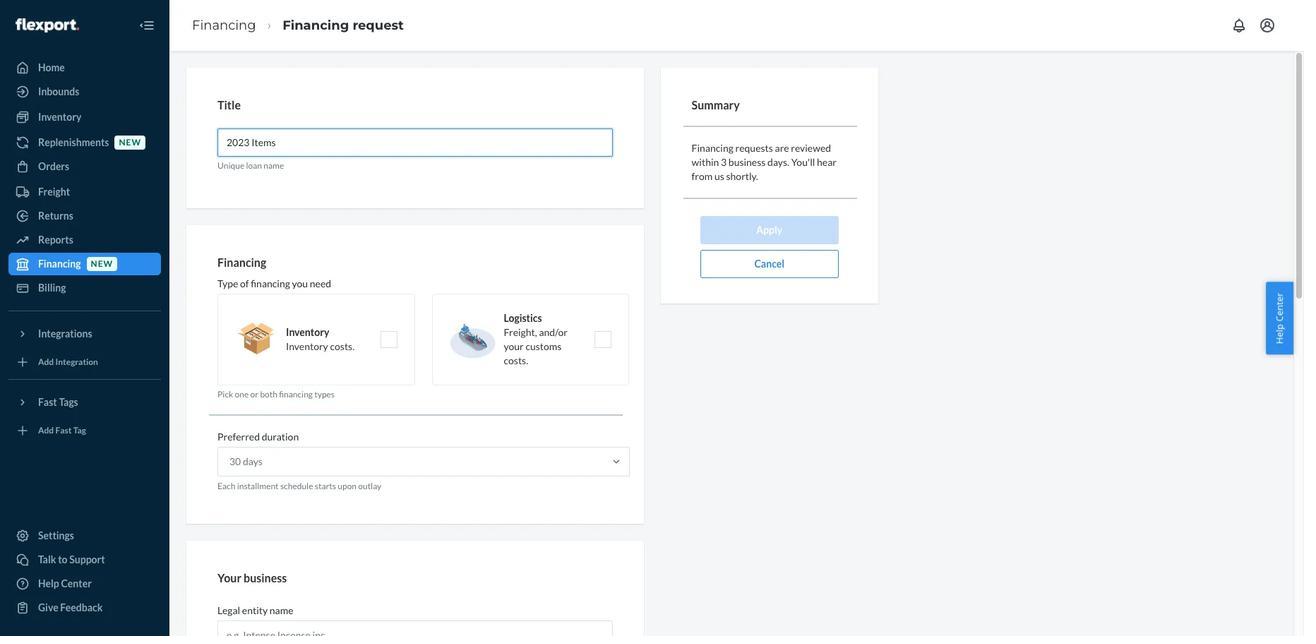 Task type: vqa. For each thing, say whether or not it's contained in the screenshot.
close navigation icon
yes



Task type: describe. For each thing, give the bounding box(es) containing it.
settings
[[38, 530, 74, 542]]

reports link
[[8, 229, 161, 252]]

new for replenishments
[[119, 137, 141, 148]]

orders link
[[8, 155, 161, 178]]

request
[[353, 17, 404, 33]]

days
[[243, 456, 263, 468]]

within
[[692, 156, 719, 168]]

name for unique loan name
[[264, 160, 284, 171]]

days.
[[768, 156, 790, 168]]

logistics freight, and/or your customs costs.
[[504, 313, 568, 367]]

each installment schedule starts upon outlay
[[218, 481, 382, 492]]

give feedback button
[[8, 597, 161, 620]]

your
[[504, 341, 524, 353]]

freight link
[[8, 181, 161, 203]]

financing request link
[[283, 17, 404, 33]]

talk
[[38, 554, 56, 566]]

close navigation image
[[138, 17, 155, 34]]

0 horizontal spatial business
[[244, 571, 287, 585]]

title
[[218, 98, 241, 112]]

one
[[235, 390, 249, 400]]

financing request
[[283, 17, 404, 33]]

you
[[292, 278, 308, 290]]

e.g. Intense Incense inc. field
[[218, 621, 613, 637]]

schedule
[[280, 481, 313, 492]]

fast tags button
[[8, 391, 161, 414]]

type
[[218, 278, 238, 290]]

give
[[38, 602, 58, 614]]

0 vertical spatial financing
[[251, 278, 290, 290]]

inbounds
[[38, 85, 79, 98]]

replenishments
[[38, 136, 109, 148]]

costs. inside logistics freight, and/or your customs costs.
[[504, 355, 529, 367]]

3
[[721, 156, 727, 168]]

financing link
[[192, 17, 256, 33]]

preferred
[[218, 431, 260, 443]]

billing
[[38, 282, 66, 294]]

your business
[[218, 571, 287, 585]]

fast inside dropdown button
[[38, 396, 57, 408]]

pick one or both financing types
[[218, 390, 335, 400]]

add for add integration
[[38, 357, 54, 368]]

customs
[[526, 341, 562, 353]]

returns
[[38, 210, 73, 222]]

add integration
[[38, 357, 98, 368]]

us
[[715, 170, 725, 182]]

give feedback
[[38, 602, 103, 614]]

cancel button
[[701, 250, 839, 278]]

upon
[[338, 481, 357, 492]]

support
[[69, 554, 105, 566]]

inventory for inventory
[[38, 111, 82, 123]]

freight,
[[504, 327, 537, 339]]

preferred duration
[[218, 431, 299, 443]]

freight
[[38, 186, 70, 198]]

billing link
[[8, 277, 161, 300]]

are
[[775, 142, 790, 154]]

talk to support button
[[8, 549, 161, 572]]

unique
[[218, 160, 245, 171]]

help center link
[[8, 573, 161, 596]]

add integration link
[[8, 351, 161, 374]]

hear
[[817, 156, 837, 168]]

entity
[[242, 605, 268, 617]]

shortly.
[[727, 170, 759, 182]]

breadcrumbs navigation
[[181, 5, 415, 46]]

need
[[310, 278, 331, 290]]

help inside 'link'
[[38, 578, 59, 590]]

outlay
[[358, 481, 382, 492]]

reviewed
[[792, 142, 832, 154]]

financing requests are reviewed within 3 business days. you'll hear from us shortly.
[[692, 142, 837, 182]]

help center inside button
[[1274, 293, 1287, 344]]

reports
[[38, 234, 73, 246]]

apply
[[757, 224, 783, 236]]

financing for financing request
[[283, 17, 349, 33]]

type of financing you need
[[218, 278, 331, 290]]

and/or
[[539, 327, 568, 339]]

inventory inventory costs.
[[286, 327, 355, 353]]

add for add fast tag
[[38, 426, 54, 436]]



Task type: locate. For each thing, give the bounding box(es) containing it.
center inside 'link'
[[61, 578, 92, 590]]

financing right both at the left
[[279, 390, 313, 400]]

help center inside 'link'
[[38, 578, 92, 590]]

1 horizontal spatial help
[[1274, 324, 1287, 344]]

1 horizontal spatial help center
[[1274, 293, 1287, 344]]

new
[[119, 137, 141, 148], [91, 259, 113, 269]]

open notifications image
[[1232, 17, 1248, 34]]

help center
[[1274, 293, 1287, 344], [38, 578, 92, 590]]

business up legal entity name
[[244, 571, 287, 585]]

both
[[260, 390, 278, 400]]

1 vertical spatial financing
[[279, 390, 313, 400]]

requests
[[736, 142, 774, 154]]

name
[[264, 160, 284, 171], [270, 605, 294, 617]]

integrations button
[[8, 323, 161, 345]]

talk to support
[[38, 554, 105, 566]]

logistics
[[504, 313, 542, 325]]

financing for financing requests are reviewed within 3 business days. you'll hear from us shortly.
[[692, 142, 734, 154]]

feedback
[[60, 602, 103, 614]]

1 vertical spatial name
[[270, 605, 294, 617]]

costs.
[[330, 341, 355, 353], [504, 355, 529, 367]]

0 vertical spatial help center
[[1274, 293, 1287, 344]]

1 vertical spatial costs.
[[504, 355, 529, 367]]

your
[[218, 571, 242, 585]]

center inside button
[[1274, 293, 1287, 322]]

apply button
[[701, 216, 839, 244]]

inventory up types
[[286, 341, 328, 353]]

1 horizontal spatial business
[[729, 156, 766, 168]]

1 vertical spatial fast
[[55, 426, 72, 436]]

0 vertical spatial fast
[[38, 396, 57, 408]]

to
[[58, 554, 68, 566]]

fast
[[38, 396, 57, 408], [55, 426, 72, 436]]

legal
[[218, 605, 240, 617]]

business
[[729, 156, 766, 168], [244, 571, 287, 585]]

business up shortly.
[[729, 156, 766, 168]]

legal entity name
[[218, 605, 294, 617]]

financing for financing link
[[192, 17, 256, 33]]

tags
[[59, 396, 78, 408]]

add down fast tags
[[38, 426, 54, 436]]

30
[[230, 456, 241, 468]]

summary
[[692, 98, 740, 112]]

0 vertical spatial new
[[119, 137, 141, 148]]

0 horizontal spatial center
[[61, 578, 92, 590]]

1 add from the top
[[38, 357, 54, 368]]

home
[[38, 61, 65, 73]]

0 horizontal spatial help center
[[38, 578, 92, 590]]

new up orders link
[[119, 137, 141, 148]]

installment
[[237, 481, 279, 492]]

integration
[[55, 357, 98, 368]]

financing right the of
[[251, 278, 290, 290]]

center
[[1274, 293, 1287, 322], [61, 578, 92, 590]]

inventory inside inventory link
[[38, 111, 82, 123]]

tag
[[73, 426, 86, 436]]

2 add from the top
[[38, 426, 54, 436]]

0 vertical spatial costs.
[[330, 341, 355, 353]]

loan
[[246, 160, 262, 171]]

add left integration
[[38, 357, 54, 368]]

name right entity
[[270, 605, 294, 617]]

0 horizontal spatial costs.
[[330, 341, 355, 353]]

1 vertical spatial new
[[91, 259, 113, 269]]

fast left tags
[[38, 396, 57, 408]]

from
[[692, 170, 713, 182]]

help
[[1274, 324, 1287, 344], [38, 578, 59, 590]]

0 vertical spatial inventory
[[38, 111, 82, 123]]

0 vertical spatial name
[[264, 160, 284, 171]]

1 horizontal spatial new
[[119, 137, 141, 148]]

business inside financing requests are reviewed within 3 business days. you'll hear from us shortly.
[[729, 156, 766, 168]]

open account menu image
[[1260, 17, 1277, 34]]

0 horizontal spatial new
[[91, 259, 113, 269]]

0 vertical spatial add
[[38, 357, 54, 368]]

30 days
[[230, 456, 263, 468]]

inventory down 'you'
[[286, 327, 330, 339]]

financing inside financing requests are reviewed within 3 business days. you'll hear from us shortly.
[[692, 142, 734, 154]]

flexport logo image
[[16, 18, 79, 32]]

returns link
[[8, 205, 161, 228]]

1 horizontal spatial center
[[1274, 293, 1287, 322]]

financing
[[251, 278, 290, 290], [279, 390, 313, 400]]

costs. up types
[[330, 341, 355, 353]]

fast left tag
[[55, 426, 72, 436]]

of
[[240, 278, 249, 290]]

0 vertical spatial center
[[1274, 293, 1287, 322]]

inventory for inventory inventory costs.
[[286, 327, 330, 339]]

types
[[315, 390, 335, 400]]

fast tags
[[38, 396, 78, 408]]

1 vertical spatial add
[[38, 426, 54, 436]]

name for legal entity name
[[270, 605, 294, 617]]

orders
[[38, 160, 69, 172]]

inventory down inbounds
[[38, 111, 82, 123]]

new down reports link
[[91, 259, 113, 269]]

inbounds link
[[8, 81, 161, 103]]

you'll
[[792, 156, 816, 168]]

0 vertical spatial business
[[729, 156, 766, 168]]

new for financing
[[91, 259, 113, 269]]

help inside button
[[1274, 324, 1287, 344]]

1 vertical spatial help center
[[38, 578, 92, 590]]

2 vertical spatial inventory
[[286, 341, 328, 353]]

1 vertical spatial center
[[61, 578, 92, 590]]

inventory
[[38, 111, 82, 123], [286, 327, 330, 339], [286, 341, 328, 353]]

home link
[[8, 57, 161, 79]]

add fast tag link
[[8, 420, 161, 442]]

costs. inside inventory inventory costs.
[[330, 341, 355, 353]]

each
[[218, 481, 236, 492]]

0 vertical spatial help
[[1274, 324, 1287, 344]]

cancel
[[755, 258, 785, 270]]

add
[[38, 357, 54, 368], [38, 426, 54, 436]]

or
[[251, 390, 259, 400]]

starts
[[315, 481, 336, 492]]

0 horizontal spatial help
[[38, 578, 59, 590]]

1 vertical spatial help
[[38, 578, 59, 590]]

integrations
[[38, 328, 92, 340]]

settings link
[[8, 525, 161, 548]]

add fast tag
[[38, 426, 86, 436]]

1 horizontal spatial costs.
[[504, 355, 529, 367]]

help center button
[[1267, 282, 1294, 355]]

e.g. March 2023 inventory top-up field
[[218, 128, 613, 157]]

name right loan
[[264, 160, 284, 171]]

unique loan name
[[218, 160, 284, 171]]

pick
[[218, 390, 233, 400]]

duration
[[262, 431, 299, 443]]

costs. down your
[[504, 355, 529, 367]]

1 vertical spatial inventory
[[286, 327, 330, 339]]

1 vertical spatial business
[[244, 571, 287, 585]]

inventory link
[[8, 106, 161, 129]]



